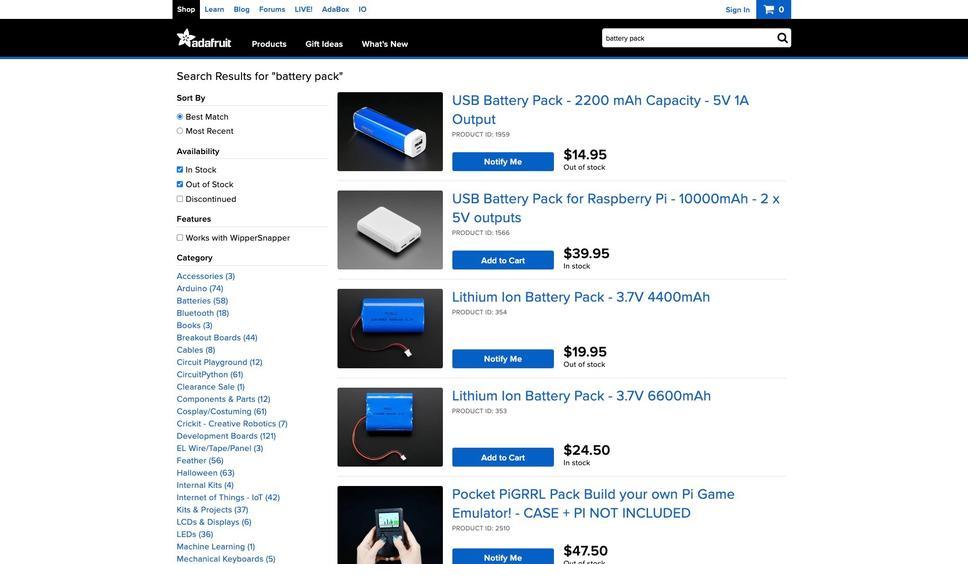 Task type: vqa. For each thing, say whether or not it's contained in the screenshot.
search box
yes



Task type: describe. For each thing, give the bounding box(es) containing it.
lithium ion battery pack with three round cells 3.7v 6600mah with jst ph connector image
[[338, 388, 443, 467]]

search image
[[778, 32, 788, 43]]

adafruit logo image
[[177, 28, 231, 47]]

lithium ion battery pack with two round cells 3.7v 4400mah with jst ph connector image
[[338, 289, 443, 368]]



Task type: locate. For each thing, give the bounding box(es) containing it.
None radio
[[177, 113, 183, 120]]

None text field
[[602, 28, 792, 47]]

shopping cart image
[[764, 3, 777, 15]]

angled shot of white rectangular usb battery pack with 4 dotted lights indicating battery is fully charged. image
[[338, 191, 443, 270]]

None checkbox
[[177, 167, 183, 173], [177, 181, 183, 187], [177, 196, 183, 202], [177, 234, 183, 241], [177, 167, 183, 173], [177, 181, 183, 187], [177, 196, 183, 202], [177, 234, 183, 241]]

group
[[177, 92, 328, 564]]

None search field
[[587, 28, 792, 47]]

None radio
[[177, 128, 183, 134]]

main content
[[177, 59, 792, 564]]

angled shot of a blue long rectangular usb battery pack. image
[[338, 92, 443, 171]]



